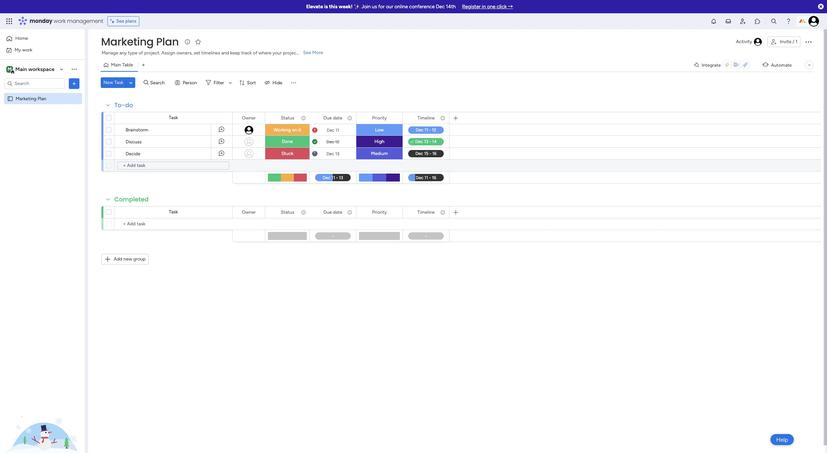 Task type: describe. For each thing, give the bounding box(es) containing it.
+ Add task text field
[[117, 162, 229, 170]]

plans
[[125, 18, 136, 24]]

add view image
[[142, 63, 145, 68]]

workspace options image
[[71, 66, 77, 73]]

home button
[[4, 33, 71, 44]]

elevate is this week! ✨ join us for our online conference dec 14th
[[306, 4, 456, 10]]

see more
[[303, 50, 323, 56]]

add new group button
[[101, 254, 149, 265]]

2 status from the top
[[281, 210, 294, 215]]

elevate
[[306, 4, 323, 10]]

Completed field
[[113, 195, 150, 204]]

filter button
[[203, 77, 234, 88]]

do
[[125, 101, 133, 109]]

completed
[[114, 195, 149, 204]]

1 horizontal spatial plan
[[156, 34, 179, 49]]

priority for to-do
[[372, 115, 387, 121]]

add
[[114, 257, 122, 262]]

task for completed
[[169, 209, 178, 215]]

work for monday
[[54, 17, 66, 25]]

workspace image
[[6, 66, 13, 73]]

2 owner from the top
[[242, 210, 256, 215]]

home
[[15, 36, 28, 41]]

help
[[776, 437, 788, 444]]

plan inside marketing plan list box
[[38, 96, 46, 102]]

search everything image
[[771, 18, 777, 25]]

where
[[258, 50, 271, 56]]

working on it
[[274, 127, 301, 133]]

help image
[[785, 18, 792, 25]]

marketing inside marketing plan list box
[[16, 96, 36, 102]]

decide
[[126, 151, 140, 157]]

sort
[[247, 80, 256, 86]]

arrow down image
[[226, 79, 234, 87]]

lottie animation element
[[0, 387, 85, 454]]

To-do field
[[113, 101, 135, 110]]

column information image for timeline
[[440, 116, 445, 121]]

new
[[123, 257, 132, 262]]

manage
[[102, 50, 118, 56]]

column information image for due date
[[347, 210, 352, 215]]

more
[[312, 50, 323, 56]]

on
[[292, 127, 297, 133]]

working
[[274, 127, 291, 133]]

marketing plan list box
[[0, 92, 85, 194]]

1 horizontal spatial marketing
[[101, 34, 154, 49]]

2 status field from the top
[[279, 209, 296, 216]]

is
[[324, 4, 328, 10]]

discuss
[[126, 139, 142, 145]]

notifications image
[[710, 18, 717, 25]]

14th
[[446, 4, 456, 10]]

Search field
[[148, 78, 168, 87]]

due date field for to-do
[[322, 115, 344, 122]]

management
[[67, 17, 103, 25]]

type
[[128, 50, 137, 56]]

/
[[793, 39, 794, 45]]

inbox image
[[725, 18, 732, 25]]

sort button
[[236, 77, 260, 88]]

my work button
[[4, 45, 71, 55]]

low
[[375, 127, 384, 133]]

priority for completed
[[372, 210, 387, 215]]

apps image
[[754, 18, 761, 25]]

register in one click → link
[[462, 4, 513, 10]]

help button
[[771, 435, 794, 446]]

v2 overdue deadline image
[[312, 127, 317, 133]]

0 vertical spatial marketing plan
[[101, 34, 179, 49]]

invite / 1
[[780, 39, 797, 45]]

public board image
[[7, 96, 13, 102]]

12
[[335, 139, 339, 144]]

dec for dec 13
[[326, 151, 334, 156]]

due for completed
[[323, 210, 332, 215]]

see more link
[[302, 50, 324, 56]]

dec 11
[[327, 128, 339, 133]]

main for main workspace
[[15, 66, 27, 72]]

group
[[133, 257, 146, 262]]

1
[[796, 39, 797, 45]]

timeline field for completed
[[416, 209, 436, 216]]

add to favorites image
[[195, 38, 201, 45]]

due for to-do
[[323, 115, 332, 121]]

invite members image
[[740, 18, 746, 25]]

11
[[335, 128, 339, 133]]

1 owner field from the top
[[240, 115, 257, 122]]

new
[[103, 80, 113, 85]]

see plans
[[116, 18, 136, 24]]

hide
[[273, 80, 282, 86]]

✨
[[354, 4, 360, 10]]

new task
[[103, 80, 123, 85]]

options image for priority field for to-do
[[393, 113, 398, 124]]

see for see more
[[303, 50, 311, 56]]

v2 search image
[[144, 79, 148, 87]]

activity button
[[733, 37, 765, 47]]

new task button
[[101, 77, 126, 88]]

v2 done deadline image
[[312, 139, 317, 145]]

options image for 1st the owner field from the bottom
[[256, 207, 260, 218]]

workspace
[[28, 66, 55, 72]]

dapulse checkmark sign image
[[410, 138, 414, 146]]

Marketing Plan field
[[99, 34, 180, 49]]

dec 12
[[326, 139, 339, 144]]

any
[[119, 50, 127, 56]]

brainstorm
[[126, 127, 148, 133]]

activity
[[736, 39, 752, 45]]

1 status field from the top
[[279, 115, 296, 122]]

see for see plans
[[116, 18, 124, 24]]

for
[[378, 4, 385, 10]]

main table
[[111, 62, 133, 68]]

filter
[[214, 80, 224, 86]]



Task type: vqa. For each thing, say whether or not it's contained in the screenshot.
Column information icon for TIMELINE Field related to To-do
no



Task type: locate. For each thing, give the bounding box(es) containing it.
0 vertical spatial due date field
[[322, 115, 344, 122]]

our
[[386, 4, 393, 10]]

Status field
[[279, 115, 296, 122], [279, 209, 296, 216]]

1 vertical spatial priority
[[372, 210, 387, 215]]

online
[[394, 4, 408, 10]]

task inside button
[[114, 80, 123, 85]]

1 vertical spatial marketing plan
[[16, 96, 46, 102]]

menu image
[[290, 79, 297, 86]]

2 vertical spatial task
[[169, 209, 178, 215]]

1 horizontal spatial work
[[54, 17, 66, 25]]

0 vertical spatial column information image
[[440, 116, 445, 121]]

column information image
[[301, 116, 306, 121], [347, 116, 352, 121], [301, 210, 306, 215], [440, 210, 445, 215]]

m
[[8, 66, 12, 72]]

timeline field for to-do
[[416, 115, 436, 122]]

0 horizontal spatial of
[[139, 50, 143, 56]]

table
[[122, 62, 133, 68]]

1 due from the top
[[323, 115, 332, 121]]

keep
[[230, 50, 240, 56]]

0 horizontal spatial column information image
[[347, 210, 352, 215]]

0 vertical spatial marketing
[[101, 34, 154, 49]]

workspace selection element
[[6, 65, 56, 74]]

work
[[54, 17, 66, 25], [22, 47, 32, 53]]

1 timeline field from the top
[[416, 115, 436, 122]]

1 vertical spatial status
[[281, 210, 294, 215]]

option
[[0, 93, 85, 94]]

hide button
[[262, 77, 286, 88]]

your
[[273, 50, 282, 56]]

Owner field
[[240, 115, 257, 122], [240, 209, 257, 216]]

priority field for to-do
[[370, 115, 389, 122]]

options image
[[804, 38, 812, 46], [71, 80, 77, 87], [301, 113, 305, 124], [347, 113, 351, 124], [301, 207, 305, 218], [347, 207, 351, 218]]

1 horizontal spatial of
[[253, 50, 257, 56]]

project
[[283, 50, 298, 56]]

1 of from the left
[[139, 50, 143, 56]]

options image
[[256, 113, 260, 124], [393, 113, 398, 124], [440, 113, 444, 124], [256, 207, 260, 218], [440, 207, 444, 218]]

to-
[[114, 101, 125, 109]]

my
[[15, 47, 21, 53]]

due date field for completed
[[322, 209, 344, 216]]

add new group
[[114, 257, 146, 262]]

of right the track
[[253, 50, 257, 56]]

see plans button
[[107, 16, 139, 26]]

of
[[139, 50, 143, 56], [253, 50, 257, 56]]

0 vertical spatial see
[[116, 18, 124, 24]]

task
[[114, 80, 123, 85], [169, 115, 178, 121], [169, 209, 178, 215]]

invite / 1 button
[[768, 37, 800, 47]]

+ Add task text field
[[118, 220, 229, 228]]

main workspace
[[15, 66, 55, 72]]

see inside button
[[116, 18, 124, 24]]

→
[[508, 4, 513, 10]]

dec for dec 11
[[327, 128, 334, 133]]

stuck
[[281, 151, 293, 157]]

2 priority from the top
[[372, 210, 387, 215]]

main right workspace icon
[[15, 66, 27, 72]]

1 priority field from the top
[[370, 115, 389, 122]]

dec left 14th
[[436, 4, 445, 10]]

integrate
[[702, 62, 721, 68]]

1 vertical spatial due date
[[323, 210, 342, 215]]

date for to-do
[[333, 115, 342, 121]]

due date for completed
[[323, 210, 342, 215]]

date
[[333, 115, 342, 121], [333, 210, 342, 215]]

register
[[462, 4, 481, 10]]

marketing plan up type
[[101, 34, 179, 49]]

1 vertical spatial timeline
[[417, 210, 435, 215]]

Priority field
[[370, 115, 389, 122], [370, 209, 389, 216]]

main left table
[[111, 62, 121, 68]]

1 timeline from the top
[[417, 115, 435, 121]]

1 due date field from the top
[[322, 115, 344, 122]]

options image for second the owner field from the bottom
[[256, 113, 260, 124]]

1 vertical spatial plan
[[38, 96, 46, 102]]

join
[[361, 4, 371, 10]]

1 vertical spatial owner
[[242, 210, 256, 215]]

2 of from the left
[[253, 50, 257, 56]]

date for completed
[[333, 210, 342, 215]]

1 vertical spatial marketing
[[16, 96, 36, 102]]

1 horizontal spatial main
[[111, 62, 121, 68]]

1 horizontal spatial column information image
[[440, 116, 445, 121]]

2 due date field from the top
[[322, 209, 344, 216]]

0 vertical spatial timeline
[[417, 115, 435, 121]]

1 vertical spatial date
[[333, 210, 342, 215]]

person button
[[172, 77, 201, 88]]

0 vertical spatial plan
[[156, 34, 179, 49]]

Search in workspace field
[[14, 80, 56, 87]]

angle down image
[[129, 80, 132, 85]]

2 date from the top
[[333, 210, 342, 215]]

show board description image
[[183, 39, 191, 45]]

this
[[329, 4, 337, 10]]

task for to-do
[[169, 115, 178, 121]]

due
[[323, 115, 332, 121], [323, 210, 332, 215]]

2 owner field from the top
[[240, 209, 257, 216]]

marketing plan inside list box
[[16, 96, 46, 102]]

dec left 12
[[326, 139, 334, 144]]

due date
[[323, 115, 342, 121], [323, 210, 342, 215]]

Due date field
[[322, 115, 344, 122], [322, 209, 344, 216]]

plan down search in workspace field
[[38, 96, 46, 102]]

1 date from the top
[[333, 115, 342, 121]]

0 vertical spatial timeline field
[[416, 115, 436, 122]]

dec
[[436, 4, 445, 10], [327, 128, 334, 133], [326, 139, 334, 144], [326, 151, 334, 156]]

invite
[[780, 39, 791, 45]]

manage any type of project. assign owners, set timelines and keep track of where your project stands.
[[102, 50, 314, 56]]

0 horizontal spatial plan
[[38, 96, 46, 102]]

main table button
[[101, 60, 138, 70]]

timeline for completed
[[417, 210, 435, 215]]

dec 13
[[326, 151, 339, 156]]

2 due date from the top
[[323, 210, 342, 215]]

2 priority field from the top
[[370, 209, 389, 216]]

marketing plan down search in workspace field
[[16, 96, 46, 102]]

monday
[[30, 17, 52, 25]]

0 vertical spatial status
[[281, 115, 294, 121]]

and
[[221, 50, 229, 56]]

main inside button
[[111, 62, 121, 68]]

christina overa image
[[808, 16, 819, 27]]

register in one click →
[[462, 4, 513, 10]]

timeline for to-do
[[417, 115, 435, 121]]

0 vertical spatial owner field
[[240, 115, 257, 122]]

monday work management
[[30, 17, 103, 25]]

click
[[497, 4, 507, 10]]

1 status from the top
[[281, 115, 294, 121]]

0 vertical spatial priority field
[[370, 115, 389, 122]]

1 horizontal spatial marketing plan
[[101, 34, 179, 49]]

0 vertical spatial priority
[[372, 115, 387, 121]]

one
[[487, 4, 495, 10]]

column information image
[[440, 116, 445, 121], [347, 210, 352, 215]]

owners,
[[176, 50, 193, 56]]

main inside workspace selection element
[[15, 66, 27, 72]]

0 vertical spatial work
[[54, 17, 66, 25]]

dapulse integrations image
[[694, 63, 699, 68]]

1 vertical spatial due
[[323, 210, 332, 215]]

work right my
[[22, 47, 32, 53]]

0 vertical spatial date
[[333, 115, 342, 121]]

assign
[[161, 50, 175, 56]]

lottie animation image
[[0, 387, 85, 454]]

1 vertical spatial work
[[22, 47, 32, 53]]

1 owner from the top
[[242, 115, 256, 121]]

marketing plan
[[101, 34, 179, 49], [16, 96, 46, 102]]

automate
[[771, 62, 792, 68]]

0 horizontal spatial work
[[22, 47, 32, 53]]

stands.
[[299, 50, 314, 56]]

dec left 13
[[326, 151, 334, 156]]

due date for to-do
[[323, 115, 342, 121]]

0 vertical spatial task
[[114, 80, 123, 85]]

1 vertical spatial column information image
[[347, 210, 352, 215]]

timeline
[[417, 115, 435, 121], [417, 210, 435, 215]]

main
[[111, 62, 121, 68], [15, 66, 27, 72]]

Timeline field
[[416, 115, 436, 122], [416, 209, 436, 216]]

set
[[194, 50, 200, 56]]

1 vertical spatial task
[[169, 115, 178, 121]]

select product image
[[6, 18, 13, 25]]

track
[[241, 50, 252, 56]]

1 vertical spatial priority field
[[370, 209, 389, 216]]

status
[[281, 115, 294, 121], [281, 210, 294, 215]]

work for my
[[22, 47, 32, 53]]

0 horizontal spatial marketing
[[16, 96, 36, 102]]

0 vertical spatial owner
[[242, 115, 256, 121]]

see
[[116, 18, 124, 24], [303, 50, 311, 56]]

0 horizontal spatial marketing plan
[[16, 96, 46, 102]]

2 timeline from the top
[[417, 210, 435, 215]]

it
[[298, 127, 301, 133]]

1 due date from the top
[[323, 115, 342, 121]]

0 horizontal spatial see
[[116, 18, 124, 24]]

medium
[[371, 151, 388, 157]]

timelines
[[201, 50, 220, 56]]

dec for dec 12
[[326, 139, 334, 144]]

0 horizontal spatial main
[[15, 66, 27, 72]]

to-do
[[114, 101, 133, 109]]

see left more
[[303, 50, 311, 56]]

13
[[335, 151, 339, 156]]

owner
[[242, 115, 256, 121], [242, 210, 256, 215]]

in
[[482, 4, 486, 10]]

marketing right public board icon
[[16, 96, 36, 102]]

project.
[[144, 50, 160, 56]]

work right monday
[[54, 17, 66, 25]]

plan up 'assign' at the top left of page
[[156, 34, 179, 49]]

my work
[[15, 47, 32, 53]]

of right type
[[139, 50, 143, 56]]

marketing
[[101, 34, 154, 49], [16, 96, 36, 102]]

0 vertical spatial due
[[323, 115, 332, 121]]

0 vertical spatial due date
[[323, 115, 342, 121]]

done
[[282, 139, 293, 145]]

week!
[[339, 4, 353, 10]]

1 vertical spatial due date field
[[322, 209, 344, 216]]

priority field for completed
[[370, 209, 389, 216]]

1 vertical spatial timeline field
[[416, 209, 436, 216]]

conference
[[409, 4, 435, 10]]

2 timeline field from the top
[[416, 209, 436, 216]]

1 priority from the top
[[372, 115, 387, 121]]

collapse board header image
[[807, 62, 812, 68]]

high
[[374, 139, 384, 145]]

main for main table
[[111, 62, 121, 68]]

1 vertical spatial owner field
[[240, 209, 257, 216]]

work inside button
[[22, 47, 32, 53]]

2 due from the top
[[323, 210, 332, 215]]

0 vertical spatial status field
[[279, 115, 296, 122]]

person
[[183, 80, 197, 86]]

autopilot image
[[763, 61, 768, 69]]

1 horizontal spatial see
[[303, 50, 311, 56]]

marketing up any at the left top of page
[[101, 34, 154, 49]]

1 vertical spatial status field
[[279, 209, 296, 216]]

see left plans
[[116, 18, 124, 24]]

1 vertical spatial see
[[303, 50, 311, 56]]

priority
[[372, 115, 387, 121], [372, 210, 387, 215]]

dec left 11
[[327, 128, 334, 133]]



